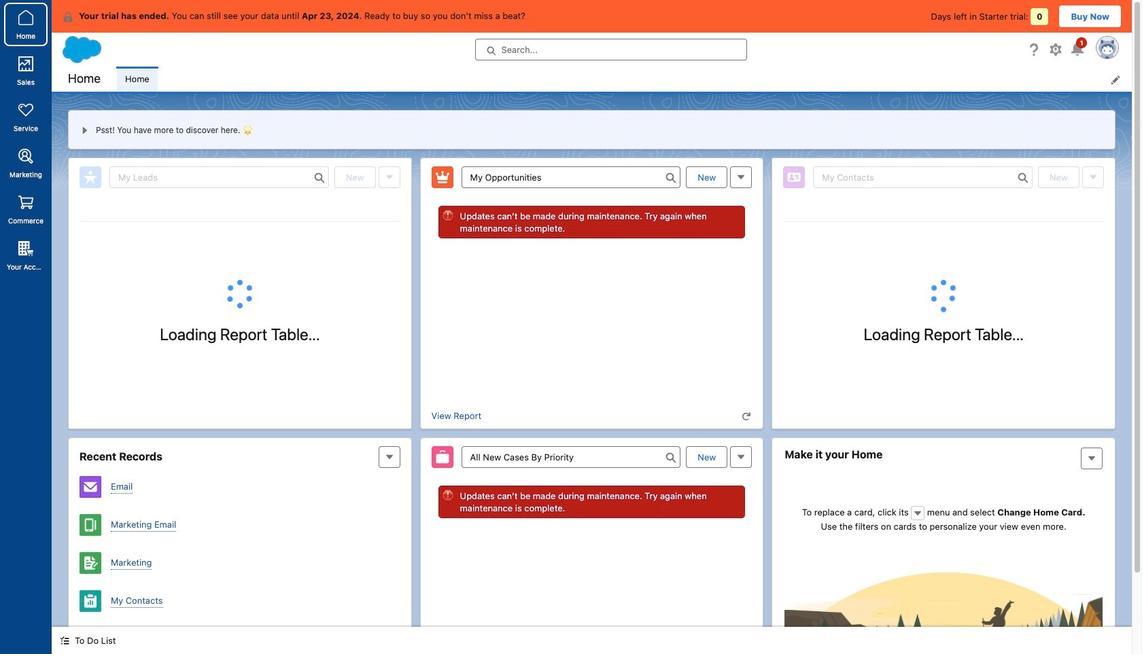 Task type: describe. For each thing, give the bounding box(es) containing it.
engagement channel type image
[[80, 477, 101, 498]]

text default image
[[742, 412, 751, 422]]

1 vertical spatial text default image
[[913, 509, 923, 518]]

1 error image from the top
[[442, 210, 453, 221]]

2 grid from the left
[[783, 222, 1104, 222]]



Task type: vqa. For each thing, say whether or not it's contained in the screenshot.
right text default image
yes



Task type: locate. For each thing, give the bounding box(es) containing it.
account image
[[80, 629, 101, 651]]

1 horizontal spatial grid
[[783, 222, 1104, 222]]

report image
[[80, 591, 101, 613]]

2 vertical spatial text default image
[[60, 637, 69, 646]]

Select an Option text field
[[461, 167, 681, 188]]

Select an Option text field
[[461, 447, 681, 468]]

0 horizontal spatial grid
[[80, 222, 400, 222]]

0 vertical spatial error image
[[442, 210, 453, 221]]

communication subscription image
[[80, 553, 101, 574]]

grid
[[80, 222, 400, 222], [783, 222, 1104, 222]]

error image
[[442, 210, 453, 221], [442, 490, 453, 501]]

1 grid from the left
[[80, 222, 400, 222]]

text default image
[[63, 11, 73, 22], [913, 509, 923, 518], [60, 637, 69, 646]]

1 vertical spatial error image
[[442, 490, 453, 501]]

2 error image from the top
[[442, 490, 453, 501]]

0 vertical spatial text default image
[[63, 11, 73, 22]]

list
[[117, 67, 1132, 92]]

communication subscription channel type image
[[80, 515, 101, 536]]



